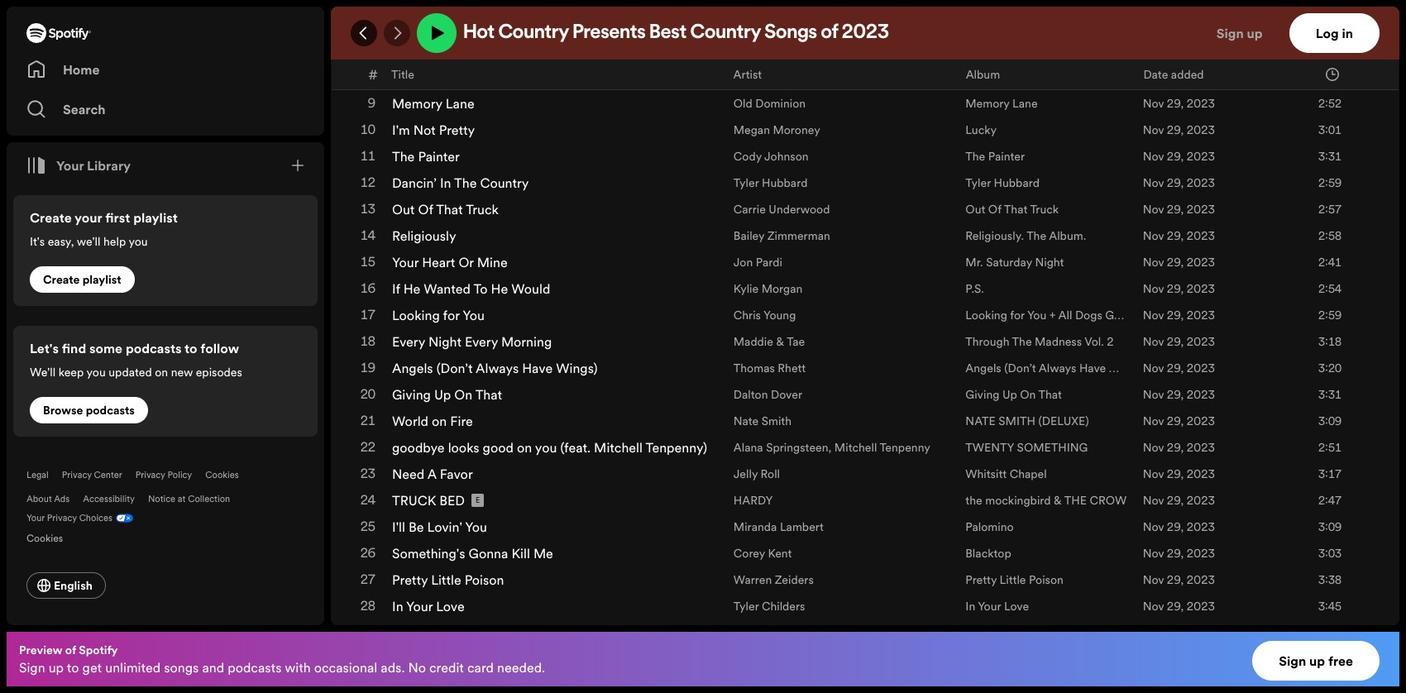 Task type: locate. For each thing, give the bounding box(es) containing it.
cookies down "your privacy choices" button
[[26, 531, 63, 545]]

29, for you
[[1167, 307, 1184, 323]]

always
[[476, 359, 519, 377]]

3:01
[[1319, 122, 1342, 138]]

of inside preview of spotify sign up to get unlimited songs and podcasts with occasional ads. no credit card needed.
[[65, 642, 76, 658]]

you for some
[[86, 364, 106, 381]]

0 horizontal spatial tyler hubbard
[[734, 175, 808, 191]]

3:31 down 3:01
[[1319, 148, 1342, 165]]

your up "if"
[[392, 253, 419, 271]]

out of that truck link down dancin' in the country link
[[392, 200, 499, 218]]

mine
[[477, 253, 508, 271]]

# column header
[[368, 60, 378, 89]]

moroney
[[773, 122, 820, 138]]

17 29, from the top
[[1167, 439, 1184, 456]]

1 vertical spatial to
[[67, 658, 79, 677]]

0 horizontal spatial hubbard
[[762, 175, 808, 191]]

1 he from the left
[[403, 280, 420, 298]]

2 2:59 from the top
[[1319, 307, 1342, 323]]

1 vertical spatial of
[[65, 642, 76, 658]]

playlist inside button
[[82, 271, 121, 288]]

podcasts
[[126, 339, 182, 357], [86, 402, 135, 419], [228, 658, 282, 677]]

17 nov 29, 2023 from the top
[[1143, 439, 1215, 456]]

0 horizontal spatial &
[[776, 333, 784, 350]]

nov 29, 2023 for every
[[1143, 333, 1215, 350]]

18 nov from the top
[[1143, 466, 1164, 482]]

5 nov from the top
[[1143, 122, 1164, 138]]

create up easy,
[[30, 208, 72, 227]]

dover
[[771, 386, 802, 403]]

(feat.
[[560, 438, 591, 457]]

up left 'free' at the right
[[1309, 652, 1325, 670]]

sign for sign up
[[1217, 24, 1244, 42]]

mr. saturday night link
[[966, 254, 1064, 270]]

1 horizontal spatial to
[[185, 339, 197, 357]]

nov 29, 2023 for fire
[[1143, 413, 1215, 429]]

8 29, from the top
[[1167, 201, 1184, 218]]

0 horizontal spatial pretty little poison
[[392, 571, 504, 589]]

1 3:31 from the top
[[1319, 148, 1342, 165]]

memory
[[392, 94, 442, 112], [966, 95, 1010, 112]]

you
[[463, 306, 485, 324], [465, 518, 487, 536]]

1 horizontal spatial on
[[1020, 386, 1036, 403]]

in up feel
[[392, 597, 403, 615]]

morgan
[[762, 280, 803, 297]]

tyler down lucky
[[966, 175, 991, 191]]

0 horizontal spatial on
[[454, 385, 472, 404]]

little
[[431, 571, 461, 589], [1000, 572, 1026, 588]]

0 vertical spatial 2:59
[[1319, 175, 1342, 191]]

palomino link
[[966, 519, 1014, 535]]

pretty little poison down something's
[[392, 571, 504, 589]]

up up smith
[[1002, 386, 1017, 403]]

top bar and user menu element
[[331, 7, 1400, 60]]

0 horizontal spatial on
[[155, 364, 168, 381]]

your left 'library'
[[56, 156, 84, 175]]

1 horizontal spatial horse
[[1000, 42, 1031, 59]]

2:59 up 3:18
[[1319, 307, 1342, 323]]

1 horizontal spatial in
[[440, 174, 451, 192]]

nov 29, 2023 for or
[[1143, 254, 1215, 270]]

your library button
[[20, 149, 137, 182]]

your down about
[[26, 512, 45, 524]]

9 nov 29, 2023 from the top
[[1143, 227, 1215, 244]]

2:47
[[1319, 492, 1342, 509]]

vol.
[[1085, 333, 1104, 350]]

2 nov from the top
[[1143, 42, 1164, 59]]

(i'm
[[509, 15, 532, 33]]

of up religiously link
[[418, 200, 433, 218]]

log in
[[1316, 24, 1353, 42]]

7 29, from the top
[[1167, 175, 1184, 191]]

2 down from the left
[[576, 15, 620, 33]]

up inside 'sign up free' button
[[1309, 652, 1325, 670]]

2023 for wanted
[[1187, 280, 1215, 297]]

14 nov 29, 2023 from the top
[[1143, 360, 1215, 376]]

1 vertical spatial 3:09
[[1319, 519, 1342, 535]]

2 29, from the top
[[1167, 42, 1184, 59]]

white horse link up never enough 'link'
[[966, 42, 1031, 59]]

0 horizontal spatial in
[[392, 597, 403, 615]]

1 2:59 from the top
[[1319, 175, 1342, 191]]

15 nov 29, 2023 from the top
[[1143, 386, 1215, 403]]

religiously link
[[392, 227, 456, 245]]

he right to on the left of page
[[491, 280, 508, 298]]

your for your privacy choices
[[26, 512, 45, 524]]

nov for this
[[1143, 625, 1164, 641]]

nov for favor
[[1143, 466, 1164, 482]]

12 nov 29, 2023 from the top
[[1143, 307, 1215, 323]]

to up new
[[185, 339, 197, 357]]

1 horizontal spatial you
[[129, 233, 148, 250]]

3:31 down 3:20
[[1319, 386, 1342, 403]]

cody johnson link
[[734, 148, 809, 165]]

privacy up ads
[[62, 469, 92, 481]]

podcasts down updated
[[86, 402, 135, 419]]

0 vertical spatial 3:31
[[1319, 148, 1342, 165]]

collection
[[188, 493, 230, 505]]

your for your library
[[56, 156, 84, 175]]

8 nov 29, 2023 from the top
[[1143, 201, 1215, 218]]

of right 'songs'
[[821, 23, 838, 43]]

up left log
[[1247, 24, 1263, 42]]

3 29, from the top
[[1167, 69, 1184, 85]]

2 chris from the top
[[734, 307, 761, 323]]

0 horizontal spatial every
[[392, 333, 425, 351]]

3:45
[[1319, 598, 1342, 615]]

the painter link down lucky 'link'
[[966, 148, 1025, 165]]

in your love link
[[392, 597, 465, 615], [966, 598, 1029, 615]]

1 every from the left
[[392, 333, 425, 351]]

0 vertical spatial create
[[30, 208, 72, 227]]

nov for or
[[1143, 254, 1164, 270]]

1 horizontal spatial down
[[576, 15, 620, 33]]

cookies link up collection
[[205, 469, 239, 481]]

23 nov 29, 2023 from the top
[[1143, 598, 1215, 615]]

horse down go at the left of page
[[431, 41, 467, 60]]

in your love up the good person link on the bottom right of page
[[966, 598, 1029, 615]]

springsteen
[[766, 439, 828, 456]]

little down blacktop link
[[1000, 572, 1026, 588]]

3 nov 29, 2023 from the top
[[1143, 69, 1215, 85]]

your up feel like this in the bottom left of the page
[[406, 597, 433, 615]]

13 29, from the top
[[1167, 333, 1184, 350]]

1 nov from the top
[[1143, 16, 1164, 32]]

13 nov from the top
[[1143, 333, 1164, 350]]

14 nov from the top
[[1143, 360, 1164, 376]]

16 nov from the top
[[1143, 413, 1164, 429]]

1 horizontal spatial every
[[465, 333, 498, 351]]

you down explicit element
[[465, 518, 487, 536]]

nate
[[966, 413, 996, 429]]

0 horizontal spatial horse
[[431, 41, 467, 60]]

0 horizontal spatial night
[[428, 333, 462, 351]]

good
[[483, 438, 514, 457]]

11 nov 29, 2023 from the top
[[1143, 280, 1215, 297]]

not
[[413, 121, 436, 139]]

nov 29, 2023 for good
[[1143, 439, 1215, 456]]

0 vertical spatial you
[[129, 233, 148, 250]]

artist
[[733, 66, 762, 82]]

you left (feat.
[[535, 438, 557, 457]]

2 3:09 from the top
[[1319, 519, 1342, 535]]

22 29, from the top
[[1167, 572, 1184, 588]]

privacy
[[62, 469, 92, 481], [135, 469, 165, 481], [47, 512, 77, 524]]

english
[[54, 577, 93, 594]]

2 vertical spatial you
[[535, 438, 557, 457]]

1 vertical spatial night
[[428, 333, 462, 351]]

2 tyler hubbard link from the left
[[966, 175, 1040, 191]]

white up album
[[966, 42, 997, 59]]

1 vertical spatial 2:59
[[1319, 307, 1342, 323]]

white horse up burn it down link
[[392, 41, 467, 60]]

nov 29, 2023 for pretty
[[1143, 122, 1215, 138]]

0 horizontal spatial of
[[418, 200, 433, 218]]

1 29, from the top
[[1167, 16, 1184, 32]]

nov 29, 2023 for kill
[[1143, 545, 1215, 562]]

up inside preview of spotify sign up to get unlimited songs and podcasts with occasional ads. no credit card needed.
[[49, 658, 64, 677]]

20 nov 29, 2023 from the top
[[1143, 519, 1215, 535]]

2023 inside top bar and user menu element
[[842, 23, 889, 43]]

2023 for every
[[1187, 333, 1215, 350]]

in
[[1342, 24, 1353, 42]]

18 nov 29, 2023 from the top
[[1143, 466, 1215, 482]]

2:46
[[1319, 16, 1342, 32]]

giving up on that link down (don't
[[392, 385, 502, 404]]

poison up person at right
[[1029, 572, 1064, 588]]

giving
[[392, 385, 431, 404], [966, 386, 1000, 403]]

spotify image
[[26, 23, 91, 43]]

29, for that
[[1167, 201, 1184, 218]]

free
[[1328, 652, 1353, 670]]

chris young
[[734, 307, 796, 323]]

privacy for privacy center
[[62, 469, 92, 481]]

this
[[448, 624, 472, 642]]

0 horizontal spatial truck
[[466, 200, 499, 218]]

19 nov from the top
[[1143, 492, 1164, 509]]

up inside sign up 'button'
[[1247, 24, 1263, 42]]

preview of spotify sign up to get unlimited songs and podcasts with occasional ads. no credit card needed.
[[19, 642, 545, 677]]

you right help
[[129, 233, 148, 250]]

7 nov from the top
[[1143, 175, 1164, 191]]

0 vertical spatial playlist
[[133, 208, 178, 227]]

29, for always
[[1167, 360, 1184, 376]]

every up the angels (don't always have wings) at left
[[465, 333, 498, 351]]

2:52
[[1319, 95, 1342, 112]]

1 horizontal spatial the painter
[[966, 148, 1025, 165]]

or
[[459, 253, 474, 271]]

nov 29, 2023 for love
[[1143, 598, 1215, 615]]

your for your heart or mine
[[392, 253, 419, 271]]

angels
[[392, 359, 433, 377]]

16 nov 29, 2023 from the top
[[1143, 413, 1215, 429]]

giving up on that link up smith
[[966, 386, 1062, 403]]

1 horizontal spatial of
[[988, 201, 1002, 218]]

8 nov from the top
[[1143, 201, 1164, 218]]

19 nov 29, 2023 from the top
[[1143, 492, 1215, 509]]

mitchell right (feat.
[[594, 438, 643, 457]]

on right good
[[517, 438, 532, 457]]

0 horizontal spatial to
[[67, 658, 79, 677]]

1 horizontal spatial memory lane link
[[966, 95, 1038, 112]]

you right keep
[[86, 364, 106, 381]]

& left tae
[[776, 333, 784, 350]]

0 horizontal spatial he
[[403, 280, 420, 298]]

3:03
[[1319, 545, 1342, 562]]

old dominion link
[[734, 95, 806, 112]]

1 horizontal spatial of
[[821, 23, 838, 43]]

the
[[966, 492, 982, 509]]

2023 for fire
[[1187, 413, 1215, 429]]

1 horizontal spatial &
[[1054, 492, 1062, 509]]

24 nov 29, 2023 from the top
[[1143, 625, 1215, 641]]

of left get
[[65, 642, 76, 658]]

date
[[1144, 66, 1168, 82]]

tyler hubbard link down cody johnson link
[[734, 175, 808, 191]]

the down lucky 'link'
[[966, 148, 985, 165]]

podcasts inside the let's find some podcasts to follow we'll keep you updated on new episodes
[[126, 339, 182, 357]]

memory lane up i'm not pretty
[[392, 94, 475, 112]]

giving up nate
[[966, 386, 1000, 403]]

cookies
[[205, 469, 239, 481], [26, 531, 63, 545]]

down right go at the left of page
[[461, 15, 505, 33]]

18 29, from the top
[[1167, 466, 1184, 482]]

15 29, from the top
[[1167, 386, 1184, 403]]

0 horizontal spatial down
[[461, 15, 505, 33]]

0 horizontal spatial giving up on that
[[392, 385, 502, 404]]

bailey zimmerman link
[[734, 227, 830, 244]]

2:59 up 2:57
[[1319, 175, 1342, 191]]

you right the for on the top of the page
[[463, 306, 485, 324]]

5 nov 29, 2023 from the top
[[1143, 122, 1215, 138]]

1 vertical spatial playlist
[[82, 271, 121, 288]]

2:59 for dancin' in the country
[[1319, 175, 1342, 191]]

3:31 for the painter
[[1319, 148, 1342, 165]]

2 3:31 from the top
[[1319, 386, 1342, 403]]

22 nov from the top
[[1143, 572, 1164, 588]]

0 vertical spatial night
[[1035, 254, 1064, 270]]

nov for every
[[1143, 333, 1164, 350]]

jelly
[[734, 466, 758, 482]]

sign inside button
[[1279, 652, 1306, 670]]

you inside the let's find some podcasts to follow we'll keep you updated on new episodes
[[86, 364, 106, 381]]

24 29, from the top
[[1167, 625, 1184, 641]]

13 nov 29, 2023 from the top
[[1143, 333, 1215, 350]]

1 horizontal spatial out of that truck
[[966, 201, 1059, 218]]

& left the
[[1054, 492, 1062, 509]]

on up "nate smith (deluxe)"
[[1020, 386, 1036, 403]]

2023 for pretty
[[1187, 122, 1215, 138]]

10 nov from the top
[[1143, 254, 1164, 270]]

lane down enough
[[1013, 95, 1038, 112]]

2 vertical spatial on
[[517, 438, 532, 457]]

0 vertical spatial to
[[185, 339, 197, 357]]

nov for down
[[1143, 69, 1164, 85]]

3:09 for i'll be lovin' you
[[1319, 519, 1342, 535]]

giving down angels
[[392, 385, 431, 404]]

10 nov 29, 2023 from the top
[[1143, 254, 1215, 270]]

burn it down link
[[392, 68, 470, 86]]

you
[[129, 233, 148, 250], [86, 364, 106, 381], [535, 438, 557, 457]]

3:09 up 2:51
[[1319, 413, 1342, 429]]

memory up not at the top left
[[392, 94, 442, 112]]

about
[[26, 493, 52, 505]]

little down something's
[[431, 571, 461, 589]]

carrie underwood
[[734, 201, 830, 218]]

2023 for that
[[1187, 201, 1215, 218]]

2 hubbard from the left
[[994, 175, 1040, 191]]

0 vertical spatial on
[[155, 364, 168, 381]]

log in button
[[1289, 13, 1380, 53]]

0 horizontal spatial white horse link
[[392, 41, 467, 60]]

23 nov from the top
[[1143, 598, 1164, 615]]

he right "if"
[[403, 280, 420, 298]]

nov for lovin'
[[1143, 519, 1164, 535]]

21 29, from the top
[[1167, 545, 1184, 562]]

hubbard up the religiously. the album.
[[994, 175, 1040, 191]]

1 horizontal spatial giving
[[966, 386, 1000, 403]]

sign up free button
[[1253, 641, 1380, 681]]

1 horizontal spatial on
[[432, 412, 447, 430]]

twenty
[[966, 439, 1014, 456]]

1 vertical spatial podcasts
[[86, 402, 135, 419]]

tyler childers
[[734, 598, 805, 615]]

in your love up feel like this in the bottom left of the page
[[392, 597, 465, 615]]

that up (deluxe)
[[1038, 386, 1062, 403]]

in your love link up feel like this in the bottom left of the page
[[392, 597, 465, 615]]

down left too)
[[576, 15, 620, 33]]

hot
[[463, 23, 495, 43]]

11 29, from the top
[[1167, 280, 1184, 297]]

center
[[94, 469, 122, 481]]

on left new
[[155, 364, 168, 381]]

of up religiously.
[[988, 201, 1002, 218]]

privacy up the notice
[[135, 469, 165, 481]]

nov for love
[[1143, 598, 1164, 615]]

1 horizontal spatial he
[[491, 280, 508, 298]]

2 horizontal spatial sign
[[1279, 652, 1306, 670]]

megan
[[734, 122, 770, 138]]

20 nov from the top
[[1143, 519, 1164, 535]]

1 chris from the top
[[734, 42, 761, 59]]

6 nov from the top
[[1143, 148, 1164, 165]]

up left get
[[49, 658, 64, 677]]

2023 for always
[[1187, 360, 1215, 376]]

mitchell right ,
[[834, 439, 877, 456]]

the left album.
[[1027, 227, 1046, 244]]

create down easy,
[[43, 271, 80, 288]]

1 vertical spatial 3:31
[[1319, 386, 1342, 403]]

14 29, from the top
[[1167, 360, 1184, 376]]

lane down down
[[446, 94, 475, 112]]

1 horizontal spatial tyler hubbard link
[[966, 175, 1040, 191]]

tyler for in your love
[[734, 598, 759, 615]]

11 nov from the top
[[1143, 280, 1164, 297]]

duration element
[[1326, 67, 1339, 81]]

1 horizontal spatial pretty
[[439, 121, 475, 139]]

library
[[87, 156, 131, 175]]

duration image
[[1326, 67, 1339, 81]]

california consumer privacy act (ccpa) opt-out icon image
[[113, 512, 133, 528]]

2
[[1107, 333, 1114, 350]]

1 horizontal spatial tyler hubbard
[[966, 175, 1040, 191]]

1 horizontal spatial out of that truck link
[[966, 201, 1059, 218]]

0 horizontal spatial mitchell
[[594, 438, 643, 457]]

1 horizontal spatial cookies link
[[205, 469, 239, 481]]

3:31
[[1319, 148, 1342, 165], [1319, 386, 1342, 403]]

cookies up collection
[[205, 469, 239, 481]]

nov for always
[[1143, 360, 1164, 376]]

15 nov from the top
[[1143, 386, 1164, 403]]

1 horizontal spatial night
[[1035, 254, 1064, 270]]

10 29, from the top
[[1167, 254, 1184, 270]]

you
[[406, 15, 434, 33]]

giving up on that
[[392, 385, 502, 404], [966, 386, 1062, 403]]

nov 29, 2023 for this
[[1143, 625, 1215, 641]]

if he wanted to he would
[[392, 280, 550, 298]]

16 29, from the top
[[1167, 413, 1184, 429]]

1 horizontal spatial up
[[1247, 24, 1263, 42]]

23 29, from the top
[[1167, 598, 1184, 615]]

12 29, from the top
[[1167, 307, 1184, 323]]

country right hot
[[498, 23, 569, 43]]

1 horizontal spatial playlist
[[133, 208, 178, 227]]

21 nov 29, 2023 from the top
[[1143, 545, 1215, 562]]

1 horizontal spatial little
[[1000, 572, 1026, 588]]

gonna
[[469, 544, 508, 562]]

0 horizontal spatial in your love
[[392, 597, 465, 615]]

29, for go
[[1167, 16, 1184, 32]]

pretty little poison link down something's
[[392, 571, 504, 589]]

sign up button
[[1210, 13, 1289, 53]]

some
[[89, 339, 123, 357]]

your inside button
[[56, 156, 84, 175]]

out of that truck up the religiously. the album.
[[966, 201, 1059, 218]]

1 horizontal spatial sign
[[1217, 24, 1244, 42]]

1 3:09 from the top
[[1319, 413, 1342, 429]]

giving up on that up smith
[[966, 386, 1062, 403]]

your heart or mine
[[392, 253, 508, 271]]

nov for you
[[1143, 307, 1164, 323]]

you inside 'create your first playlist it's easy, we'll help you'
[[129, 233, 148, 250]]

night down the for on the top of the page
[[428, 333, 462, 351]]

24 nov from the top
[[1143, 625, 1164, 641]]

5 29, from the top
[[1167, 122, 1184, 138]]

nov 29, 2023 for that
[[1143, 201, 1215, 218]]

2 nov 29, 2023 from the top
[[1143, 42, 1215, 59]]

0 horizontal spatial up
[[49, 658, 64, 677]]

maddie & tae link
[[734, 333, 805, 350]]

podcasts inside preview of spotify sign up to get unlimited songs and podcasts with occasional ads. no credit card needed.
[[228, 658, 282, 677]]

1 vertical spatial cookies link
[[26, 528, 76, 546]]

29, for lovin'
[[1167, 519, 1184, 535]]

smith
[[762, 413, 792, 429]]

1 horizontal spatial giving up on that link
[[966, 386, 1062, 403]]

out down dancin'
[[392, 200, 415, 218]]

truck up 'religiously. the album.' link at the top of the page
[[1030, 201, 1059, 218]]

29, for wanted
[[1167, 280, 1184, 297]]

20 29, from the top
[[1167, 519, 1184, 535]]

memory lane link up i'm not pretty
[[392, 94, 475, 112]]

22 nov 29, 2023 from the top
[[1143, 572, 1215, 588]]

2:59 for looking for you
[[1319, 307, 1342, 323]]

1 down from the left
[[461, 15, 505, 33]]

create inside 'create your first playlist it's easy, we'll help you'
[[30, 208, 72, 227]]

tyler for dancin' in the country
[[734, 175, 759, 191]]

dalton dover link
[[734, 386, 802, 403]]

parker mccollum
[[734, 69, 824, 85]]

poison down the gonna
[[465, 571, 504, 589]]

2 he from the left
[[491, 280, 508, 298]]

29, for pretty
[[1167, 122, 1184, 138]]

playlist right first
[[133, 208, 178, 227]]

memory lane link down never enough on the right top
[[966, 95, 1038, 112]]

tyler hubbard down cody johnson link
[[734, 175, 808, 191]]

19 29, from the top
[[1167, 492, 1184, 509]]

white horse up never enough 'link'
[[966, 42, 1031, 59]]

4 29, from the top
[[1167, 95, 1184, 112]]

2023 for kill
[[1187, 545, 1215, 562]]

1 horizontal spatial the painter link
[[966, 148, 1025, 165]]

i'll
[[392, 518, 405, 536]]

giving up on that down (don't
[[392, 385, 502, 404]]

explicit element
[[471, 494, 484, 507]]

2:41
[[1319, 254, 1342, 270]]

1 horizontal spatial white horse link
[[966, 42, 1031, 59]]

nate smith (deluxe) link
[[966, 413, 1089, 429]]

nov 29, 2023 for go
[[1143, 16, 1215, 32]]

in your love link up the good person link on the bottom right of page
[[966, 598, 1029, 615]]

cell
[[366, 0, 379, 11], [392, 0, 720, 11], [734, 0, 952, 11], [966, 0, 1130, 11], [1143, 0, 1252, 11], [1266, 0, 1365, 11], [966, 11, 1130, 37], [366, 620, 379, 646]]

sign inside 'button'
[[1217, 24, 1244, 42]]

tyler down cody
[[734, 175, 759, 191]]

0 vertical spatial 3:09
[[1319, 413, 1342, 429]]

0 horizontal spatial tyler hubbard link
[[734, 175, 808, 191]]

podcasts up updated
[[126, 339, 182, 357]]

nov 29, 2023 for poison
[[1143, 572, 1215, 588]]

0 horizontal spatial of
[[65, 642, 76, 658]]

p.s.
[[966, 280, 984, 297]]

find
[[62, 339, 86, 357]]

1 vertical spatial &
[[1054, 492, 1062, 509]]

tyler hubbard up religiously.
[[966, 175, 1040, 191]]

17 nov from the top
[[1143, 439, 1164, 456]]

search
[[63, 100, 106, 118]]

whitsitt chapel link
[[966, 466, 1047, 482]]

chris
[[734, 42, 761, 59], [734, 307, 761, 323]]

night down album.
[[1035, 254, 1064, 270]]

1 horizontal spatial cookies
[[205, 469, 239, 481]]

episodes
[[196, 364, 242, 381]]

painter down i'm not pretty link
[[418, 147, 460, 165]]

about ads link
[[26, 493, 70, 505]]

21 nov from the top
[[1143, 545, 1164, 562]]

29, for on
[[1167, 386, 1184, 403]]

pretty little poison link down blacktop link
[[966, 572, 1064, 588]]

browse podcasts
[[43, 402, 135, 419]]

in
[[440, 174, 451, 192], [392, 597, 403, 615], [966, 598, 975, 615]]

chris up artist
[[734, 42, 761, 59]]

nov 29, 2023 for lovin'
[[1143, 519, 1215, 535]]

0 horizontal spatial playlist
[[82, 271, 121, 288]]

love up person at right
[[1004, 598, 1029, 615]]

out up religiously.
[[966, 201, 985, 218]]

1 nov 29, 2023 from the top
[[1143, 16, 1215, 32]]

12 nov from the top
[[1143, 307, 1164, 323]]

wanted
[[424, 280, 471, 298]]

create inside button
[[43, 271, 80, 288]]

7 nov 29, 2023 from the top
[[1143, 175, 1215, 191]]

to left get
[[67, 658, 79, 677]]

3 nov from the top
[[1143, 69, 1164, 85]]

english button
[[26, 572, 106, 599]]

the painter down not at the top left
[[392, 147, 460, 165]]



Task type: vqa. For each thing, say whether or not it's contained in the screenshot.
sign up free button
yes



Task type: describe. For each thing, give the bounding box(es) containing it.
29, for the
[[1167, 175, 1184, 191]]

1 horizontal spatial poison
[[1029, 572, 1064, 588]]

a
[[427, 465, 436, 483]]

0 horizontal spatial pretty little poison link
[[392, 571, 504, 589]]

0 horizontal spatial out of that truck
[[392, 200, 499, 218]]

4 nov 29, 2023 from the top
[[1143, 95, 1215, 112]]

0 horizontal spatial lane
[[446, 94, 475, 112]]

0 horizontal spatial white horse
[[392, 41, 467, 60]]

create playlist
[[43, 271, 121, 288]]

2 every from the left
[[465, 333, 498, 351]]

if
[[392, 280, 400, 298]]

1 horizontal spatial out
[[966, 201, 985, 218]]

2 horizontal spatial on
[[517, 438, 532, 457]]

country up artist
[[690, 23, 761, 43]]

nov for good
[[1143, 439, 1164, 456]]

zeiders
[[775, 572, 814, 588]]

2023 for down
[[1187, 69, 1215, 85]]

i'm not pretty link
[[392, 121, 475, 139]]

palomino
[[966, 519, 1014, 535]]

29, for poison
[[1167, 572, 1184, 588]]

looking for you
[[392, 306, 485, 324]]

29, for fire
[[1167, 413, 1184, 429]]

notice
[[148, 493, 175, 505]]

if he wanted to he would link
[[392, 280, 550, 298]]

0 vertical spatial you
[[463, 306, 485, 324]]

0 horizontal spatial little
[[431, 571, 461, 589]]

on inside the let's find some podcasts to follow we'll keep you updated on new episodes
[[155, 364, 168, 381]]

0 horizontal spatial white
[[392, 41, 428, 60]]

main element
[[7, 7, 324, 625]]

good
[[966, 625, 995, 641]]

2023 for or
[[1187, 254, 1215, 270]]

2023 for the
[[1187, 175, 1215, 191]]

saturday
[[986, 254, 1032, 270]]

1 horizontal spatial memory
[[966, 95, 1010, 112]]

madness
[[1035, 333, 1082, 350]]

chris for looking for you
[[734, 307, 761, 323]]

0 vertical spatial &
[[776, 333, 784, 350]]

0 horizontal spatial memory lane
[[392, 94, 475, 112]]

credit
[[429, 658, 464, 677]]

old dominion
[[734, 95, 806, 112]]

your heart or mine link
[[392, 253, 508, 271]]

album.
[[1049, 227, 1086, 244]]

notice at collection link
[[148, 493, 230, 505]]

1 horizontal spatial in your love
[[966, 598, 1029, 615]]

to inside the let's find some podcasts to follow we'll keep you updated on new episodes
[[185, 339, 197, 357]]

1 vertical spatial you
[[465, 518, 487, 536]]

2 tyler hubbard from the left
[[966, 175, 1040, 191]]

nov 29, 2023 for always
[[1143, 360, 1215, 376]]

e
[[476, 495, 480, 505]]

1 horizontal spatial giving up on that
[[966, 386, 1062, 403]]

for
[[443, 306, 460, 324]]

go forward image
[[390, 26, 404, 40]]

nov for wanted
[[1143, 280, 1164, 297]]

create for your
[[30, 208, 72, 227]]

something's gonna kill me link
[[392, 544, 553, 562]]

the right dancin'
[[454, 174, 477, 192]]

0 horizontal spatial out of that truck link
[[392, 200, 499, 218]]

if you go down (i'm goin' down too)
[[392, 15, 656, 33]]

1 tyler hubbard from the left
[[734, 175, 808, 191]]

2:58
[[1319, 227, 1342, 244]]

0 horizontal spatial cookies link
[[26, 528, 76, 546]]

3:31 for giving up on that
[[1319, 386, 1342, 403]]

mr. saturday night
[[966, 254, 1064, 270]]

3:09 for world on fire
[[1319, 413, 1342, 429]]

nov 29, 2023 for favor
[[1143, 466, 1215, 482]]

ads
[[54, 493, 70, 505]]

kelsea
[[734, 16, 768, 32]]

nov for go
[[1143, 16, 1164, 32]]

johnson
[[764, 148, 809, 165]]

dancin' in the country link
[[392, 174, 529, 192]]

2023 for go
[[1187, 16, 1215, 32]]

wings)
[[556, 359, 598, 377]]

title
[[391, 66, 414, 82]]

country up mine
[[480, 174, 529, 192]]

0 horizontal spatial the painter link
[[392, 147, 460, 165]]

nov for fire
[[1143, 413, 1164, 429]]

playlist inside 'create your first playlist it's easy, we'll help you'
[[133, 208, 178, 227]]

create your first playlist it's easy, we'll help you
[[30, 208, 178, 250]]

29, for every
[[1167, 333, 1184, 350]]

nov for pretty
[[1143, 122, 1164, 138]]

have
[[522, 359, 553, 377]]

2023 for good
[[1187, 439, 1215, 456]]

1 horizontal spatial painter
[[988, 148, 1025, 165]]

2023 for lovin'
[[1187, 519, 1215, 535]]

i'll be lovin' you
[[392, 518, 487, 536]]

the mockingbird & the crow link
[[966, 492, 1127, 509]]

1 horizontal spatial white horse
[[966, 42, 1031, 59]]

sign up free
[[1279, 652, 1353, 670]]

2023 for on
[[1187, 386, 1215, 403]]

truck bed link
[[392, 491, 465, 510]]

1 horizontal spatial love
[[1004, 598, 1029, 615]]

go back image
[[357, 26, 371, 40]]

2023 for you
[[1187, 307, 1215, 323]]

mr.
[[966, 254, 983, 270]]

create for playlist
[[43, 271, 80, 288]]

0 horizontal spatial love
[[436, 597, 465, 615]]

1 vertical spatial on
[[432, 412, 447, 430]]

6 nov 29, 2023 from the top
[[1143, 148, 1215, 165]]

nov for the
[[1143, 175, 1164, 191]]

# row
[[352, 60, 1379, 89]]

0 horizontal spatial giving up on that link
[[392, 385, 502, 404]]

0 horizontal spatial up
[[434, 385, 451, 404]]

legal
[[26, 469, 49, 481]]

chris stapleton link
[[734, 42, 814, 59]]

songs
[[765, 23, 817, 43]]

1 horizontal spatial truck
[[1030, 201, 1059, 218]]

0 horizontal spatial cookies
[[26, 531, 63, 545]]

1 horizontal spatial memory lane
[[966, 95, 1038, 112]]

29, for kill
[[1167, 545, 1184, 562]]

jelly roll
[[734, 466, 780, 482]]

kylie morgan
[[734, 280, 803, 297]]

nov for that
[[1143, 201, 1164, 218]]

lucky link
[[966, 122, 997, 138]]

sign for sign up free
[[1279, 652, 1306, 670]]

the right through in the right of the page
[[1012, 333, 1032, 350]]

2 horizontal spatial in
[[966, 598, 975, 615]]

0 horizontal spatial in your love link
[[392, 597, 465, 615]]

kent
[[768, 545, 792, 562]]

6 29, from the top
[[1167, 148, 1184, 165]]

0 horizontal spatial pretty
[[392, 571, 428, 589]]

p.s. link
[[966, 280, 984, 297]]

preview
[[19, 642, 62, 658]]

1 hubbard from the left
[[762, 175, 808, 191]]

nov 29, 2023 for you
[[1143, 307, 1215, 323]]

0 horizontal spatial giving
[[392, 385, 431, 404]]

nov 29, 2023 for down
[[1143, 69, 1215, 85]]

29, for down
[[1167, 69, 1184, 85]]

you for first
[[129, 233, 148, 250]]

i'll be lovin' you link
[[392, 518, 487, 536]]

lucky
[[966, 122, 997, 138]]

angels (don't always have wings)
[[392, 359, 598, 377]]

0 horizontal spatial poison
[[465, 571, 504, 589]]

no
[[408, 658, 426, 677]]

29, for this
[[1167, 625, 1184, 641]]

2023 for love
[[1187, 598, 1215, 615]]

looking for you link
[[392, 306, 485, 324]]

nate smith (deluxe)
[[966, 413, 1089, 429]]

presents
[[573, 23, 646, 43]]

old
[[734, 95, 753, 112]]

feel like this
[[392, 624, 472, 642]]

0 horizontal spatial painter
[[418, 147, 460, 165]]

nov 29, 2023 for wanted
[[1143, 280, 1215, 297]]

go
[[437, 15, 458, 33]]

1 horizontal spatial pretty little poison
[[966, 572, 1064, 588]]

1 horizontal spatial in your love link
[[966, 598, 1029, 615]]

needed.
[[497, 658, 545, 677]]

up for sign up free
[[1309, 652, 1325, 670]]

like
[[420, 624, 445, 642]]

2023 for poison
[[1187, 572, 1215, 588]]

chris for white horse
[[734, 42, 761, 59]]

nov for on
[[1143, 386, 1164, 403]]

2023 for this
[[1187, 625, 1215, 641]]

1 horizontal spatial pretty little poison link
[[966, 572, 1064, 588]]

morning
[[501, 333, 552, 351]]

1 horizontal spatial mitchell
[[834, 439, 877, 456]]

of inside top bar and user menu element
[[821, 23, 838, 43]]

that down the angels (don't always have wings) at left
[[475, 385, 502, 404]]

1 horizontal spatial up
[[1002, 386, 1017, 403]]

lovin'
[[427, 518, 462, 536]]

4 nov from the top
[[1143, 95, 1164, 112]]

let's
[[30, 339, 59, 357]]

jon pardi link
[[734, 254, 782, 270]]

1 horizontal spatial white
[[966, 42, 997, 59]]

0 vertical spatial cookies link
[[205, 469, 239, 481]]

9 29, from the top
[[1167, 227, 1184, 244]]

your
[[75, 208, 102, 227]]

let's find some podcasts to follow we'll keep you updated on new episodes
[[30, 339, 242, 381]]

privacy down ads
[[47, 512, 77, 524]]

29, for love
[[1167, 598, 1184, 615]]

privacy for privacy policy
[[135, 469, 165, 481]]

2 horizontal spatial you
[[535, 438, 557, 457]]

nov for poison
[[1143, 572, 1164, 588]]

to inside preview of spotify sign up to get unlimited songs and podcasts with occasional ads. no credit card needed.
[[67, 658, 79, 677]]

1 horizontal spatial lane
[[1013, 95, 1038, 112]]

2023 for favor
[[1187, 466, 1215, 482]]

twenty something link
[[966, 439, 1088, 456]]

alana springsteen , mitchell tenpenny
[[734, 439, 930, 456]]

keep
[[58, 364, 84, 381]]

cody
[[734, 148, 762, 165]]

1 tyler hubbard link from the left
[[734, 175, 808, 191]]

miranda
[[734, 519, 777, 535]]

that down dancin' in the country link
[[436, 200, 463, 218]]

thomas rhett
[[734, 360, 806, 376]]

29, for good
[[1167, 439, 1184, 456]]

nov for kill
[[1143, 545, 1164, 562]]

tae
[[787, 333, 805, 350]]

goodbye
[[392, 438, 445, 457]]

0 horizontal spatial out
[[392, 200, 415, 218]]

9 nov from the top
[[1143, 227, 1164, 244]]

3:20
[[1319, 360, 1342, 376]]

hardy link
[[734, 492, 773, 509]]

0 horizontal spatial memory
[[392, 94, 442, 112]]

up for sign up
[[1247, 24, 1263, 42]]

crow
[[1090, 492, 1127, 509]]

sign inside preview of spotify sign up to get unlimited songs and podcasts with occasional ads. no credit card needed.
[[19, 658, 45, 677]]

that up the religiously. the album.
[[1004, 201, 1028, 218]]

your up 'good'
[[978, 598, 1001, 615]]

alana springsteen link
[[734, 439, 828, 456]]

3:17
[[1319, 466, 1342, 482]]

(don't
[[436, 359, 473, 377]]

alana
[[734, 439, 763, 456]]

0 vertical spatial cookies
[[205, 469, 239, 481]]

angels (don't always have wings) link
[[392, 359, 598, 377]]

childers
[[762, 598, 805, 615]]

the down i'm
[[392, 147, 415, 165]]

nov 29, 2023 for the
[[1143, 175, 1215, 191]]

0 horizontal spatial the painter
[[392, 147, 460, 165]]

first
[[105, 208, 130, 227]]

nov 29, 2023 for on
[[1143, 386, 1215, 403]]

29, for favor
[[1167, 466, 1184, 482]]

and
[[202, 658, 224, 677]]

would
[[511, 280, 550, 298]]

2 horizontal spatial pretty
[[966, 572, 997, 588]]

29, for or
[[1167, 254, 1184, 270]]

card
[[467, 658, 494, 677]]

0 horizontal spatial memory lane link
[[392, 94, 475, 112]]



